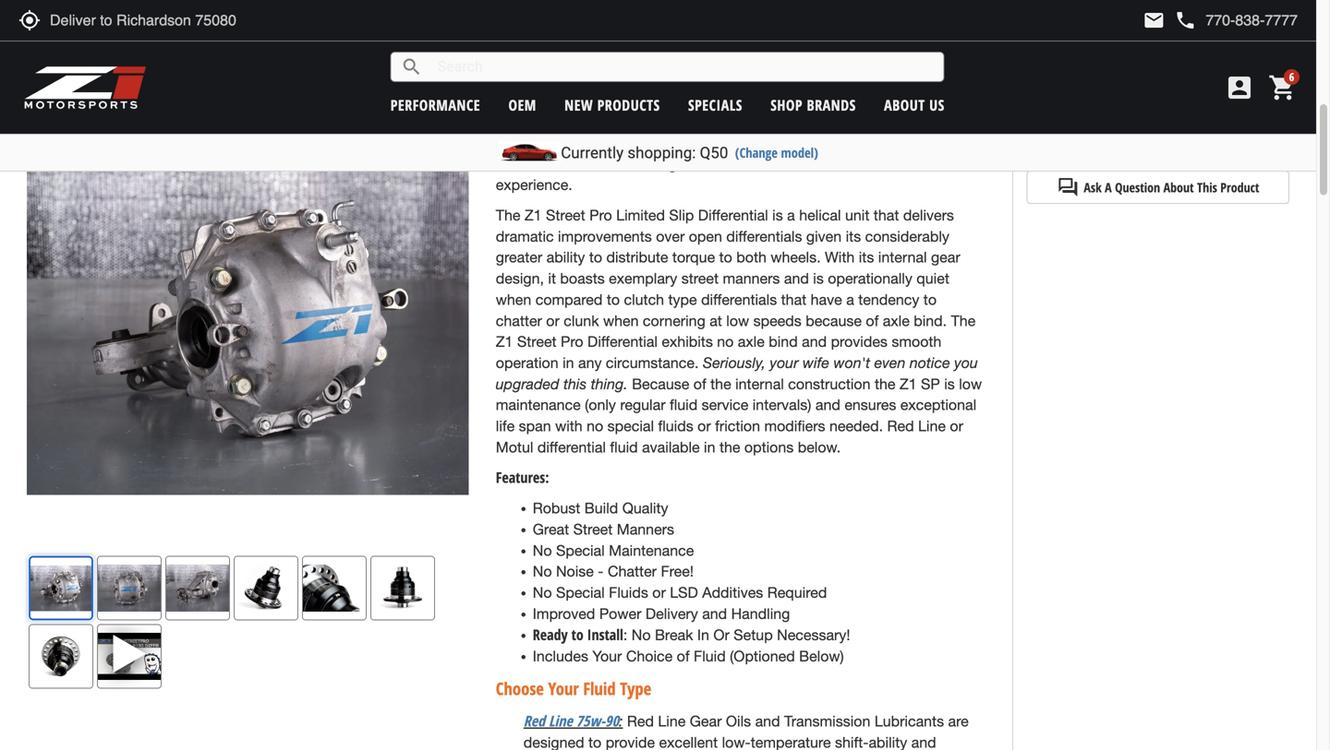 Task type: vqa. For each thing, say whether or not it's contained in the screenshot.
the bottom The Ability
yes



Task type: describe. For each thing, give the bounding box(es) containing it.
0 vertical spatial about
[[884, 95, 925, 115]]

red inside because of the internal construction the z1 sp is low maintenance (only regular fluid service intervals) and ensures exceptional life span with no special fluids or friction modifiers needed. red line or motul differential fluid available in the options below.
[[887, 418, 914, 435]]

span
[[519, 418, 551, 435]]

0 horizontal spatial pro
[[561, 334, 583, 351]]

designed
[[524, 735, 584, 751]]

smooth
[[892, 334, 942, 351]]

options
[[744, 439, 794, 456]]

manners
[[723, 270, 780, 287]]

0 vertical spatial its
[[846, 228, 861, 245]]

1 vertical spatial fluid
[[610, 439, 638, 456]]

the down friction
[[720, 439, 740, 456]]

provide
[[606, 735, 655, 751]]

provides
[[831, 334, 888, 351]]

wife
[[803, 354, 830, 372]]

considerably
[[865, 228, 950, 245]]

$1,599.99
[[1102, 3, 1186, 33]]

and down the wheels.
[[784, 270, 809, 287]]

slip
[[669, 207, 694, 224]]

model)
[[781, 144, 818, 162]]

to left both
[[719, 249, 732, 266]]

oils
[[726, 714, 751, 731]]

0 vertical spatial street
[[546, 207, 585, 224]]

lubricants
[[875, 714, 944, 731]]

exhibits
[[662, 334, 713, 351]]

(change
[[735, 144, 778, 162]]

the z1 street pro limited slip differential is a helical unit that delivers dramatic improvements over open differentials given its considerably greater ability to distribute torque to both wheels. with its internal gear design, it boasts exemplary street manners and is operationally quiet when compared to clutch type differentials that have a tendency to chatter or clunk when cornering at low speeds because of axle bind. the z1 street pro differential exhibits no axle bind and provides smooth operation in any circumstance.
[[496, 207, 976, 372]]

my_location
[[18, 9, 41, 31]]

: inside red line 75w-90 :
[[619, 713, 623, 731]]

chatter
[[496, 312, 542, 330]]

delivery
[[646, 606, 698, 623]]

and up wife
[[802, 334, 827, 351]]

in inside the z1 street pro limited slip differential is a helical unit that delivers dramatic improvements over open differentials given its considerably greater ability to distribute torque to both wheels. with its internal gear design, it boasts exemplary street manners and is operationally quiet when compared to clutch type differentials that have a tendency to chatter or clunk when cornering at low speeds because of axle bind. the z1 street pro differential exhibits no axle bind and provides smooth operation in any circumstance.
[[563, 355, 574, 372]]

no inside because of the internal construction the z1 sp is low maintenance (only regular fluid service intervals) and ensures exceptional life span with no special fluids or friction modifiers needed. red line or motul differential fluid available in the options below.
[[587, 418, 603, 435]]

90
[[605, 712, 619, 732]]

1 special from the top
[[556, 542, 605, 560]]

specials
[[688, 95, 743, 115]]

and inside robust build quality great street manners no special maintenance no noise - chatter free! no special fluids or lsd additives required improved power delivery and handling ready to install : no break in or setup necessary! includes your choice of fluid (optioned below)
[[702, 606, 727, 623]]

no down great
[[533, 542, 552, 560]]

lsd
[[670, 585, 698, 602]]

are
[[948, 714, 969, 731]]

75w-
[[576, 712, 605, 732]]

red for 75w-
[[524, 712, 545, 732]]

1 vertical spatial when
[[603, 312, 639, 330]]

$198.01
[[1084, 35, 1135, 57]]

low inside because of the internal construction the z1 sp is low maintenance (only regular fluid service intervals) and ensures exceptional life span with no special fluids or friction modifiers needed. red line or motul differential fluid available in the options below.
[[959, 376, 982, 393]]

setup
[[734, 627, 773, 644]]

gear
[[690, 714, 722, 731]]

helical
[[799, 207, 841, 224]]

and inside because of the internal construction the z1 sp is low maintenance (only regular fluid service intervals) and ensures exceptional life span with no special fluids or friction modifiers needed. red line or motul differential fluid available in the options below.
[[816, 397, 840, 414]]

-
[[598, 564, 604, 581]]

it
[[548, 270, 556, 287]]

transmission
[[784, 714, 870, 731]]

to inside robust build quality great street manners no special maintenance no noise - chatter free! no special fluids or lsd additives required improved power delivery and handling ready to install : no break in or setup necessary! includes your choice of fluid (optioned below)
[[571, 626, 584, 645]]

necessary!
[[777, 627, 850, 644]]

below.
[[798, 439, 841, 456]]

specials link
[[688, 95, 743, 115]]

circumstance.
[[606, 355, 699, 372]]

improvements
[[558, 228, 652, 245]]

low-
[[722, 735, 751, 751]]

(11%)
[[1139, 35, 1178, 57]]

special
[[608, 418, 654, 435]]

0 vertical spatial when
[[496, 291, 531, 308]]

differential
[[537, 439, 606, 456]]

mail phone
[[1143, 9, 1197, 31]]

0 horizontal spatial differential
[[588, 334, 658, 351]]

the down even
[[875, 376, 896, 393]]

chatter
[[608, 564, 657, 581]]

available
[[642, 439, 700, 456]]

about inside question_answer ask a question about this product
[[1164, 179, 1194, 196]]

shop
[[771, 95, 803, 115]]

shopping_cart link
[[1264, 73, 1298, 103]]

z1 inside because of the internal construction the z1 sp is low maintenance (only regular fluid service intervals) and ensures exceptional life span with no special fluids or friction modifiers needed. red line or motul differential fluid available in the options below.
[[900, 376, 917, 393]]

ready
[[533, 626, 568, 645]]

ability inside red line gear oils and transmission lubricants are designed to provide excellent low-temperature shift-ability an
[[869, 735, 907, 751]]

excellent
[[659, 735, 718, 751]]

0 horizontal spatial fluid
[[583, 677, 616, 701]]

0 vertical spatial that
[[874, 207, 899, 224]]

break
[[655, 627, 693, 644]]

noise
[[556, 564, 594, 581]]

because of the internal construction the z1 sp is low maintenance (only regular fluid service intervals) and ensures exceptional life span with no special fluids or friction modifiers needed. red line or motul differential fluid available in the options below.
[[496, 376, 982, 456]]

fluids
[[609, 585, 648, 602]]

a
[[1105, 179, 1112, 196]]

or right fluids
[[698, 418, 711, 435]]

modifiers
[[764, 418, 825, 435]]

0 vertical spatial fluid
[[670, 397, 698, 414]]

performance link
[[390, 95, 480, 115]]

1 vertical spatial its
[[859, 249, 874, 266]]

handling
[[731, 606, 790, 623]]

in
[[697, 627, 709, 644]]

street
[[681, 270, 719, 287]]

quiet
[[917, 270, 949, 287]]

and inside red line gear oils and transmission lubricants are designed to provide excellent low-temperature shift-ability an
[[755, 714, 780, 731]]

service
[[702, 397, 749, 414]]

to inside red line gear oils and transmission lubricants are designed to provide excellent low-temperature shift-ability an
[[588, 735, 602, 751]]

design,
[[496, 270, 544, 287]]

choose
[[496, 677, 544, 701]]

unit
[[845, 207, 870, 224]]

exemplary
[[609, 270, 677, 287]]

or
[[713, 627, 730, 644]]

internal inside because of the internal construction the z1 sp is low maintenance (only regular fluid service intervals) and ensures exceptional life span with no special fluids or friction modifiers needed. red line or motul differential fluid available in the options below.
[[735, 376, 784, 393]]

line inside because of the internal construction the z1 sp is low maintenance (only regular fluid service intervals) and ensures exceptional life span with no special fluids or friction modifiers needed. red line or motul differential fluid available in the options below.
[[918, 418, 946, 435]]

bind.
[[914, 312, 947, 330]]

choose your fluid type
[[496, 677, 651, 701]]

or down the exceptional
[[950, 418, 963, 435]]

1 vertical spatial street
[[517, 334, 557, 351]]

1 vertical spatial z1
[[496, 334, 513, 351]]

(change model) link
[[735, 144, 818, 162]]

robust
[[533, 500, 580, 517]]

dramatic
[[496, 228, 554, 245]]

question_answer
[[1057, 176, 1079, 198]]

0 horizontal spatial is
[[772, 207, 783, 224]]

q50
[[700, 144, 728, 162]]

question_answer ask a question about this product
[[1057, 176, 1259, 198]]

1 vertical spatial axle
[[738, 334, 765, 351]]

choice
[[626, 648, 673, 666]]



Task type: locate. For each thing, give the bounding box(es) containing it.
when up chatter
[[496, 291, 531, 308]]

a right have
[[846, 291, 854, 308]]

axle
[[883, 312, 910, 330], [738, 334, 765, 351]]

1 horizontal spatial z1
[[525, 207, 542, 224]]

save:
[[1049, 38, 1075, 56]]

improved
[[533, 606, 595, 623]]

1 horizontal spatial differential
[[698, 207, 768, 224]]

phone link
[[1174, 9, 1298, 31]]

or inside robust build quality great street manners no special maintenance no noise - chatter free! no special fluids or lsd additives required improved power delivery and handling ready to install : no break in or setup necessary! includes your choice of fluid (optioned below)
[[652, 585, 666, 602]]

1 horizontal spatial in
[[704, 439, 715, 456]]

to right add
[[1164, 129, 1178, 152]]

intervals)
[[753, 397, 811, 414]]

in inside because of the internal construction the z1 sp is low maintenance (only regular fluid service intervals) and ensures exceptional life span with no special fluids or friction modifiers needed. red line or motul differential fluid available in the options below.
[[704, 439, 715, 456]]

install
[[587, 626, 623, 645]]

1 horizontal spatial that
[[874, 207, 899, 224]]

red inside red line gear oils and transmission lubricants are designed to provide excellent low-temperature shift-ability an
[[627, 714, 654, 731]]

that up speeds
[[781, 291, 807, 308]]

won't
[[834, 354, 870, 372]]

special up noise
[[556, 542, 605, 560]]

0 vertical spatial in
[[563, 355, 574, 372]]

2 vertical spatial of
[[677, 648, 690, 666]]

ability inside the z1 street pro limited slip differential is a helical unit that delivers dramatic improvements over open differentials given its considerably greater ability to distribute torque to both wheels. with its internal gear design, it boasts exemplary street manners and is operationally quiet when compared to clutch type differentials that have a tendency to chatter or clunk when cornering at low speeds because of axle bind. the z1 street pro differential exhibits no axle bind and provides smooth operation in any circumstance.
[[546, 249, 585, 266]]

in left any
[[563, 355, 574, 372]]

temperature
[[751, 735, 831, 751]]

z1 down chatter
[[496, 334, 513, 351]]

0 vertical spatial fluid
[[694, 648, 726, 666]]

internal up intervals)
[[735, 376, 784, 393]]

new products
[[565, 95, 660, 115]]

new products link
[[565, 95, 660, 115]]

your down includes
[[548, 677, 579, 701]]

0 horizontal spatial about
[[884, 95, 925, 115]]

fluid down special
[[610, 439, 638, 456]]

brands
[[807, 95, 856, 115]]

when down "clutch"
[[603, 312, 639, 330]]

this
[[563, 375, 587, 393]]

1 vertical spatial :
[[619, 713, 623, 731]]

have
[[811, 291, 842, 308]]

0 vertical spatial ability
[[546, 249, 585, 266]]

ability up it
[[546, 249, 585, 266]]

fluid up fluids
[[670, 397, 698, 414]]

because
[[632, 376, 689, 393]]

1 horizontal spatial your
[[592, 648, 622, 666]]

a
[[787, 207, 795, 224], [846, 291, 854, 308]]

and up or
[[702, 606, 727, 623]]

of
[[866, 312, 879, 330], [694, 376, 706, 393], [677, 648, 690, 666]]

: inside robust build quality great street manners no special maintenance no noise - chatter free! no special fluids or lsd additives required improved power delivery and handling ready to install : no break in or setup necessary! includes your choice of fluid (optioned below)
[[623, 627, 628, 644]]

red for gear
[[627, 714, 654, 731]]

1 horizontal spatial fluid
[[694, 648, 726, 666]]

or
[[546, 312, 560, 330], [698, 418, 711, 435], [950, 418, 963, 435], [652, 585, 666, 602]]

1 horizontal spatial about
[[1164, 179, 1194, 196]]

differentials up both
[[726, 228, 802, 245]]

pro up improvements
[[589, 207, 612, 224]]

its down unit
[[846, 228, 861, 245]]

the up dramatic
[[496, 207, 520, 224]]

axle up seriously,
[[738, 334, 765, 351]]

shopping:
[[628, 144, 696, 162]]

products
[[597, 95, 660, 115]]

1 horizontal spatial fluid
[[670, 397, 698, 414]]

build
[[585, 500, 618, 517]]

no up choice
[[632, 627, 651, 644]]

cart
[[1182, 129, 1208, 152]]

shop brands
[[771, 95, 856, 115]]

add
[[1135, 129, 1160, 152]]

street inside robust build quality great street manners no special maintenance no noise - chatter free! no special fluids or lsd additives required improved power delivery and handling ready to install : no break in or setup necessary! includes your choice of fluid (optioned below)
[[573, 521, 613, 538]]

no left noise
[[533, 564, 552, 581]]

no inside the z1 street pro limited slip differential is a helical unit that delivers dramatic improvements over open differentials given its considerably greater ability to distribute torque to both wheels. with its internal gear design, it boasts exemplary street manners and is operationally quiet when compared to clutch type differentials that have a tendency to chatter or clunk when cornering at low speeds because of axle bind. the z1 street pro differential exhibits no axle bind and provides smooth operation in any circumstance.
[[717, 334, 734, 351]]

oem
[[508, 95, 537, 115]]

0 vertical spatial axle
[[883, 312, 910, 330]]

0 vertical spatial a
[[787, 207, 795, 224]]

1 horizontal spatial axle
[[883, 312, 910, 330]]

shop brands link
[[771, 95, 856, 115]]

of up service
[[694, 376, 706, 393]]

you
[[954, 354, 978, 372]]

with
[[825, 249, 855, 266]]

a left helical
[[787, 207, 795, 224]]

to left "clutch"
[[607, 291, 620, 308]]

0 vertical spatial differentials
[[726, 228, 802, 245]]

about left this
[[1164, 179, 1194, 196]]

pro down clunk
[[561, 334, 583, 351]]

2 horizontal spatial red
[[887, 418, 914, 435]]

is left helical
[[772, 207, 783, 224]]

tendency
[[858, 291, 919, 308]]

your down install
[[592, 648, 622, 666]]

1 horizontal spatial when
[[603, 312, 639, 330]]

1 vertical spatial pro
[[561, 334, 583, 351]]

1 vertical spatial low
[[959, 376, 982, 393]]

add_shopping_cart add to cart
[[1108, 129, 1208, 152]]

differential
[[698, 207, 768, 224], [588, 334, 658, 351]]

low down you
[[959, 376, 982, 393]]

mail
[[1143, 9, 1165, 31]]

to up the bind.
[[924, 291, 937, 308]]

in down friction
[[704, 439, 715, 456]]

1 horizontal spatial the
[[951, 312, 976, 330]]

2 horizontal spatial of
[[866, 312, 879, 330]]

of inside the z1 street pro limited slip differential is a helical unit that delivers dramatic improvements over open differentials given its considerably greater ability to distribute torque to both wheels. with its internal gear design, it boasts exemplary street manners and is operationally quiet when compared to clutch type differentials that have a tendency to chatter or clunk when cornering at low speeds because of axle bind. the z1 street pro differential exhibits no axle bind and provides smooth operation in any circumstance.
[[866, 312, 879, 330]]

to down improvements
[[589, 249, 602, 266]]

0 horizontal spatial low
[[726, 312, 749, 330]]

1 vertical spatial of
[[694, 376, 706, 393]]

0 horizontal spatial your
[[548, 677, 579, 701]]

red up designed
[[524, 712, 545, 732]]

and
[[784, 270, 809, 287], [802, 334, 827, 351], [816, 397, 840, 414], [702, 606, 727, 623], [755, 714, 780, 731]]

0 horizontal spatial fluid
[[610, 439, 638, 456]]

1 vertical spatial about
[[1164, 179, 1194, 196]]

: up provide
[[619, 713, 623, 731]]

$1,599.99 you save: $198.01 (11%)
[[1027, 3, 1186, 57]]

1 vertical spatial the
[[951, 312, 976, 330]]

your
[[592, 648, 622, 666], [548, 677, 579, 701]]

1 horizontal spatial of
[[694, 376, 706, 393]]

1 horizontal spatial internal
[[878, 249, 927, 266]]

wheels.
[[771, 249, 821, 266]]

ensures
[[845, 397, 896, 414]]

1 horizontal spatial line
[[658, 714, 686, 731]]

you
[[1027, 38, 1045, 56]]

differential up open
[[698, 207, 768, 224]]

fluid
[[694, 648, 726, 666], [583, 677, 616, 701]]

that right unit
[[874, 207, 899, 224]]

2 special from the top
[[556, 585, 605, 602]]

1 vertical spatial a
[[846, 291, 854, 308]]

no up improved
[[533, 585, 552, 602]]

2 vertical spatial street
[[573, 521, 613, 538]]

z1 left sp
[[900, 376, 917, 393]]

street down build
[[573, 521, 613, 538]]

1 horizontal spatial is
[[813, 270, 824, 287]]

0 vertical spatial is
[[772, 207, 783, 224]]

0 horizontal spatial a
[[787, 207, 795, 224]]

2 vertical spatial z1
[[900, 376, 917, 393]]

1 vertical spatial ability
[[869, 735, 907, 751]]

special down noise
[[556, 585, 605, 602]]

search
[[401, 56, 423, 78]]

1 vertical spatial is
[[813, 270, 824, 287]]

internal inside the z1 street pro limited slip differential is a helical unit that delivers dramatic improvements over open differentials given its considerably greater ability to distribute torque to both wheels. with its internal gear design, it boasts exemplary street manners and is operationally quiet when compared to clutch type differentials that have a tendency to chatter or clunk when cornering at low speeds because of axle bind. the z1 street pro differential exhibits no axle bind and provides smooth operation in any circumstance.
[[878, 249, 927, 266]]

your inside robust build quality great street manners no special maintenance no noise - chatter free! no special fluids or lsd additives required improved power delivery and handling ready to install : no break in or setup necessary! includes your choice of fluid (optioned below)
[[592, 648, 622, 666]]

2 horizontal spatial z1
[[900, 376, 917, 393]]

its
[[846, 228, 861, 245], [859, 249, 874, 266]]

low right at
[[726, 312, 749, 330]]

both
[[736, 249, 767, 266]]

and right oils
[[755, 714, 780, 731]]

new
[[565, 95, 593, 115]]

0 vertical spatial differential
[[698, 207, 768, 224]]

0 vertical spatial no
[[717, 334, 734, 351]]

red down ensures
[[887, 418, 914, 435]]

line up the 'excellent'
[[658, 714, 686, 731]]

0 horizontal spatial z1
[[496, 334, 513, 351]]

currently
[[561, 144, 624, 162]]

with
[[555, 418, 583, 435]]

street up operation
[[517, 334, 557, 351]]

1 horizontal spatial a
[[846, 291, 854, 308]]

below)
[[799, 648, 844, 666]]

0 vertical spatial pro
[[589, 207, 612, 224]]

or up delivery
[[652, 585, 666, 602]]

1 vertical spatial fluid
[[583, 677, 616, 701]]

: down power
[[623, 627, 628, 644]]

great
[[533, 521, 569, 538]]

includes
[[533, 648, 588, 666]]

the right the bind.
[[951, 312, 976, 330]]

0 vertical spatial :
[[623, 627, 628, 644]]

in
[[563, 355, 574, 372], [704, 439, 715, 456]]

no down the (only at the bottom
[[587, 418, 603, 435]]

internal down considerably
[[878, 249, 927, 266]]

differentials down manners at the top right of the page
[[701, 291, 777, 308]]

0 horizontal spatial internal
[[735, 376, 784, 393]]

0 horizontal spatial that
[[781, 291, 807, 308]]

0 vertical spatial your
[[592, 648, 622, 666]]

0 horizontal spatial when
[[496, 291, 531, 308]]

line inside red line gear oils and transmission lubricants are designed to provide excellent low-temperature shift-ability an
[[658, 714, 686, 731]]

or inside the z1 street pro limited slip differential is a helical unit that delivers dramatic improvements over open differentials given its considerably greater ability to distribute torque to both wheels. with its internal gear design, it boasts exemplary street manners and is operationally quiet when compared to clutch type differentials that have a tendency to chatter or clunk when cornering at low speeds because of axle bind. the z1 street pro differential exhibits no axle bind and provides smooth operation in any circumstance.
[[546, 312, 560, 330]]

0 horizontal spatial red
[[524, 712, 545, 732]]

2 horizontal spatial is
[[944, 376, 955, 393]]

maintenance
[[609, 542, 694, 560]]

1 vertical spatial internal
[[735, 376, 784, 393]]

1 horizontal spatial pro
[[589, 207, 612, 224]]

red line 75w-90 :
[[524, 712, 623, 732]]

question
[[1115, 179, 1160, 196]]

0 vertical spatial the
[[496, 207, 520, 224]]

0 vertical spatial low
[[726, 312, 749, 330]]

fluid up '75w-' in the left of the page
[[583, 677, 616, 701]]

1 horizontal spatial ability
[[869, 735, 907, 751]]

0 horizontal spatial axle
[[738, 334, 765, 351]]

0 horizontal spatial line
[[549, 712, 573, 732]]

distribute
[[606, 249, 668, 266]]

0 vertical spatial special
[[556, 542, 605, 560]]

is up have
[[813, 270, 824, 287]]

clunk
[[564, 312, 599, 330]]

its up operationally
[[859, 249, 874, 266]]

fluid down in
[[694, 648, 726, 666]]

to down improved
[[571, 626, 584, 645]]

the up service
[[710, 376, 731, 393]]

of up provides
[[866, 312, 879, 330]]

special
[[556, 542, 605, 560], [556, 585, 605, 602]]

0 vertical spatial z1
[[525, 207, 542, 224]]

is inside because of the internal construction the z1 sp is low maintenance (only regular fluid service intervals) and ensures exceptional life span with no special fluids or friction modifiers needed. red line or motul differential fluid available in the options below.
[[944, 376, 955, 393]]

street up improvements
[[546, 207, 585, 224]]

1 vertical spatial special
[[556, 585, 605, 602]]

1 vertical spatial differential
[[588, 334, 658, 351]]

delivers
[[903, 207, 954, 224]]

of inside because of the internal construction the z1 sp is low maintenance (only regular fluid service intervals) and ensures exceptional life span with no special fluids or friction modifiers needed. red line or motul differential fluid available in the options below.
[[694, 376, 706, 393]]

gear
[[931, 249, 960, 266]]

any
[[578, 355, 602, 372]]

1 vertical spatial your
[[548, 677, 579, 701]]

of down break
[[677, 648, 690, 666]]

1 vertical spatial that
[[781, 291, 807, 308]]

or down compared
[[546, 312, 560, 330]]

0 horizontal spatial of
[[677, 648, 690, 666]]

power
[[599, 606, 641, 623]]

no up seriously,
[[717, 334, 734, 351]]

z1 up dramatic
[[525, 207, 542, 224]]

to
[[1164, 129, 1178, 152], [589, 249, 602, 266], [719, 249, 732, 266], [607, 291, 620, 308], [924, 291, 937, 308], [571, 626, 584, 645], [588, 735, 602, 751]]

over
[[656, 228, 685, 245]]

account_box
[[1225, 73, 1254, 103]]

is right sp
[[944, 376, 955, 393]]

exceptional
[[900, 397, 977, 414]]

operationally
[[828, 270, 913, 287]]

red up provide
[[627, 714, 654, 731]]

line down the exceptional
[[918, 418, 946, 435]]

ask
[[1084, 179, 1102, 196]]

1 vertical spatial in
[[704, 439, 715, 456]]

is
[[772, 207, 783, 224], [813, 270, 824, 287], [944, 376, 955, 393]]

line for 75w-
[[549, 712, 573, 732]]

1 vertical spatial no
[[587, 418, 603, 435]]

Search search field
[[423, 53, 944, 81]]

0 horizontal spatial ability
[[546, 249, 585, 266]]

oem link
[[508, 95, 537, 115]]

and down construction
[[816, 397, 840, 414]]

about us link
[[884, 95, 945, 115]]

axle down tendency
[[883, 312, 910, 330]]

ability down lubricants
[[869, 735, 907, 751]]

2 vertical spatial is
[[944, 376, 955, 393]]

required
[[767, 585, 827, 602]]

about left us
[[884, 95, 925, 115]]

performance
[[390, 95, 480, 115]]

differential up "circumstance."
[[588, 334, 658, 351]]

0 horizontal spatial the
[[496, 207, 520, 224]]

thing.
[[591, 375, 628, 393]]

robust build quality great street manners no special maintenance no noise - chatter free! no special fluids or lsd additives required improved power delivery and handling ready to install : no break in or setup necessary! includes your choice of fluid (optioned below)
[[533, 500, 850, 666]]

1 horizontal spatial red
[[627, 714, 654, 731]]

line up designed
[[549, 712, 573, 732]]

1 horizontal spatial low
[[959, 376, 982, 393]]

seriously,
[[703, 354, 766, 372]]

0 vertical spatial of
[[866, 312, 879, 330]]

fluid inside robust build quality great street manners no special maintenance no noise - chatter free! no special fluids or lsd additives required improved power delivery and handling ready to install : no break in or setup necessary! includes your choice of fluid (optioned below)
[[694, 648, 726, 666]]

red line 75w-90 link
[[524, 712, 619, 732]]

needed.
[[829, 418, 883, 435]]

1 horizontal spatial no
[[717, 334, 734, 351]]

open
[[689, 228, 722, 245]]

phone
[[1174, 9, 1197, 31]]

2 horizontal spatial line
[[918, 418, 946, 435]]

1 vertical spatial differentials
[[701, 291, 777, 308]]

account_box link
[[1220, 73, 1259, 103]]

about us
[[884, 95, 945, 115]]

0 horizontal spatial in
[[563, 355, 574, 372]]

low inside the z1 street pro limited slip differential is a helical unit that delivers dramatic improvements over open differentials given its considerably greater ability to distribute torque to both wheels. with its internal gear design, it boasts exemplary street manners and is operationally quiet when compared to clutch type differentials that have a tendency to chatter or clunk when cornering at low speeds because of axle bind. the z1 street pro differential exhibits no axle bind and provides smooth operation in any circumstance.
[[726, 312, 749, 330]]

of inside robust build quality great street manners no special maintenance no noise - chatter free! no special fluids or lsd additives required improved power delivery and handling ready to install : no break in or setup necessary! includes your choice of fluid (optioned below)
[[677, 648, 690, 666]]

line for gear
[[658, 714, 686, 731]]

0 horizontal spatial no
[[587, 418, 603, 435]]

bind
[[769, 334, 798, 351]]

z1 motorsports logo image
[[23, 65, 147, 111]]

0 vertical spatial internal
[[878, 249, 927, 266]]

to down '75w-' in the left of the page
[[588, 735, 602, 751]]

cornering
[[643, 312, 706, 330]]



